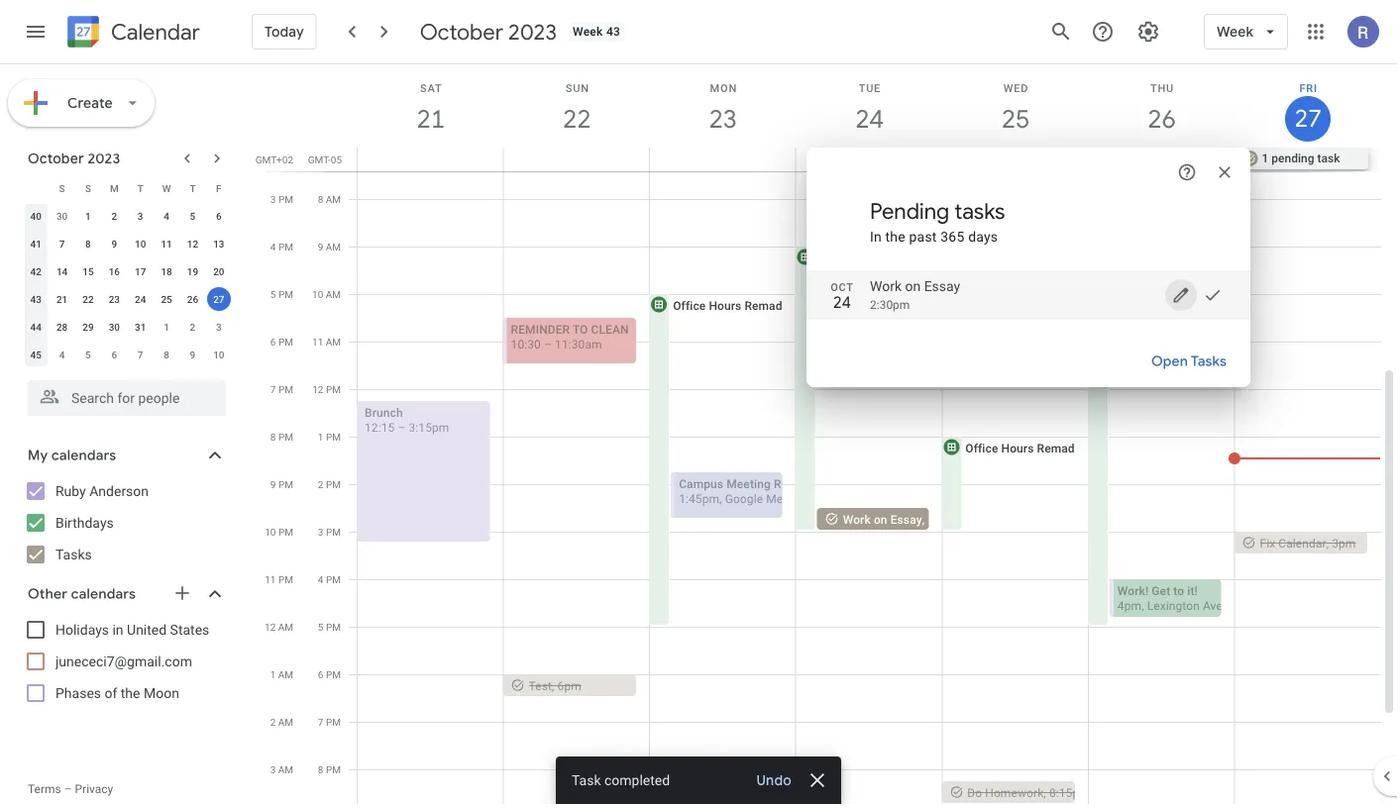 Task type: vqa. For each thing, say whether or not it's contained in the screenshot.


Task type: locate. For each thing, give the bounding box(es) containing it.
november 2 element
[[181, 315, 205, 339]]

10 element
[[129, 232, 152, 256]]

11 for 11
[[161, 238, 172, 250]]

15
[[83, 266, 94, 278]]

tasks inside button
[[1191, 353, 1227, 371]]

22
[[562, 103, 590, 135], [83, 293, 94, 305]]

the inside list
[[121, 685, 140, 702]]

today
[[265, 23, 304, 41]]

8:15pm
[[1050, 787, 1090, 800]]

27 down fri
[[1294, 103, 1321, 134]]

3 down gmt+02
[[270, 193, 276, 205]]

work on essay , 2:30pm
[[843, 513, 969, 527]]

0 vertical spatial hours
[[709, 299, 742, 313]]

s up september 30 element
[[59, 182, 65, 194]]

brunch 12:15 – 3:15pm
[[365, 406, 449, 435]]

26 right 25 element
[[187, 293, 198, 305]]

0 horizontal spatial 2023
[[88, 150, 120, 168]]

3 right november 2 element
[[216, 321, 222, 333]]

1 row from the top
[[23, 174, 232, 202]]

1 horizontal spatial 27
[[1294, 103, 1321, 134]]

1 horizontal spatial office hours remade
[[966, 442, 1082, 455]]

8 down gmt- on the top of the page
[[318, 193, 323, 205]]

25 inside 25 element
[[161, 293, 172, 305]]

0 horizontal spatial 27
[[213, 293, 225, 305]]

17 element
[[129, 260, 152, 284]]

1 vertical spatial 23
[[109, 293, 120, 305]]

5 cell from the left
[[942, 148, 1089, 171]]

20
[[213, 266, 225, 278]]

create
[[67, 94, 113, 112]]

1 horizontal spatial 25
[[1001, 103, 1029, 135]]

0 vertical spatial calendars
[[51, 447, 116, 465]]

25 down wed
[[1001, 103, 1029, 135]]

calendars inside dropdown button
[[51, 447, 116, 465]]

, inside campus meeting rescheduled 1:45pm , google meet
[[720, 492, 722, 506]]

the right in on the right of page
[[886, 228, 906, 245]]

26 inside 26 element
[[187, 293, 198, 305]]

2 horizontal spatial 12
[[312, 384, 324, 396]]

6pm
[[558, 680, 582, 693]]

my calendars list
[[4, 476, 246, 571]]

0 vertical spatial 30
[[56, 210, 68, 222]]

essay inside grid
[[891, 513, 922, 527]]

pm down 10 pm
[[278, 574, 293, 586]]

2 vertical spatial –
[[64, 783, 72, 797]]

24 right 23 element
[[135, 293, 146, 305]]

0 horizontal spatial 2:30pm
[[870, 298, 910, 312]]

0 vertical spatial 25
[[1001, 103, 1029, 135]]

october 2023 grid
[[19, 174, 232, 369]]

1 down 12 pm
[[318, 431, 324, 443]]

10 for 10 am
[[312, 288, 323, 300]]

3 pm down 2 pm on the left bottom of the page
[[318, 526, 341, 538]]

calendars up ruby
[[51, 447, 116, 465]]

calendar element
[[63, 12, 200, 56]]

cell down 22 link
[[504, 148, 650, 171]]

1 horizontal spatial 26
[[1147, 103, 1175, 135]]

4 right 13 element
[[270, 241, 276, 253]]

1 vertical spatial 11
[[312, 336, 323, 348]]

7 right 41
[[59, 238, 65, 250]]

cell
[[358, 148, 504, 171], [504, 148, 650, 171], [650, 148, 796, 171], [796, 148, 942, 171], [942, 148, 1089, 171], [1089, 148, 1235, 171]]

2 horizontal spatial 11
[[312, 336, 323, 348]]

0 vertical spatial 2023
[[509, 18, 557, 46]]

1 vertical spatial 3 pm
[[318, 526, 341, 538]]

Search for people text field
[[40, 381, 214, 416]]

– down reminder
[[544, 338, 552, 351]]

2 vertical spatial 12
[[265, 622, 276, 633]]

30 element
[[102, 315, 126, 339]]

0 horizontal spatial 22
[[83, 293, 94, 305]]

19 element
[[181, 260, 205, 284]]

1 horizontal spatial 30
[[109, 321, 120, 333]]

1 horizontal spatial office hours remade button
[[941, 436, 1082, 532]]

row group containing 40
[[23, 202, 232, 369]]

october up sat
[[420, 18, 504, 46]]

0 vertical spatial 8 pm
[[270, 431, 293, 443]]

mon
[[710, 82, 738, 94]]

6 pm right 1 am
[[318, 669, 341, 681]]

0 horizontal spatial 26
[[187, 293, 198, 305]]

am for 2 am
[[278, 717, 293, 729]]

on inside work on essay 2:30pm
[[906, 278, 921, 294]]

4
[[164, 210, 169, 222], [270, 241, 276, 253], [59, 349, 65, 361], [318, 574, 324, 586]]

november 5 element
[[76, 343, 100, 367]]

essay for work on essay 2:30pm
[[925, 278, 961, 294]]

1 inside 'button'
[[1262, 152, 1269, 166]]

calendars inside dropdown button
[[71, 586, 136, 604]]

11 inside 'element'
[[161, 238, 172, 250]]

1 vertical spatial 5 pm
[[318, 622, 341, 633]]

1 for 1 pending task
[[1262, 152, 1269, 166]]

november 4 element
[[50, 343, 74, 367]]

23 link
[[701, 96, 746, 142]]

essay inside work on essay 2:30pm
[[925, 278, 961, 294]]

– right "12:15"
[[398, 421, 406, 435]]

21 element
[[50, 287, 74, 311]]

0 vertical spatial office
[[673, 299, 706, 313]]

the inside the pending tasks in the past 365 days
[[886, 228, 906, 245]]

6 left november 7 element
[[111, 349, 117, 361]]

9 right november 8 element
[[190, 349, 196, 361]]

2 t from the left
[[190, 182, 196, 194]]

other calendars list
[[4, 615, 246, 710]]

row containing 41
[[23, 230, 232, 258]]

t
[[137, 182, 143, 194], [190, 182, 196, 194]]

1 vertical spatial 7 pm
[[318, 717, 341, 729]]

main drawer image
[[24, 20, 48, 44]]

23 down mon
[[708, 103, 736, 135]]

tasks
[[1191, 353, 1227, 371], [56, 547, 92, 563]]

week inside dropdown button
[[1217, 23, 1254, 41]]

campus meeting rescheduled 1:45pm , google meet
[[679, 477, 856, 506]]

tasks down birthdays
[[56, 547, 92, 563]]

7 pm left 12 pm
[[270, 384, 293, 396]]

cell down 23 link
[[650, 148, 796, 171]]

9
[[111, 238, 117, 250], [318, 241, 323, 253], [190, 349, 196, 361], [270, 479, 276, 491]]

office
[[673, 299, 706, 313], [966, 442, 999, 455]]

t right w
[[190, 182, 196, 194]]

0 horizontal spatial 30
[[56, 210, 68, 222]]

november 7 element
[[129, 343, 152, 367]]

9 up 10 pm
[[270, 479, 276, 491]]

0 horizontal spatial essay
[[891, 513, 922, 527]]

8 pm right 3 am
[[318, 764, 341, 776]]

am for 9 am
[[326, 241, 341, 253]]

8 inside november 8 element
[[164, 349, 169, 361]]

am up 2 am
[[278, 669, 293, 681]]

holidays
[[56, 622, 109, 638]]

0 vertical spatial 26
[[1147, 103, 1175, 135]]

row group
[[23, 202, 232, 369]]

days
[[969, 228, 998, 245]]

november 10 element
[[207, 343, 231, 367]]

25 right 24 element
[[161, 293, 172, 305]]

24 inside grid
[[854, 103, 883, 135]]

create button
[[8, 79, 155, 127]]

4 pm right the 11 pm
[[318, 574, 341, 586]]

2 horizontal spatial 24
[[854, 103, 883, 135]]

tasks inside the my calendars list
[[56, 547, 92, 563]]

work on essay, october 24, 2:30pm. list item
[[807, 271, 1251, 320]]

2 s from the left
[[85, 182, 91, 194]]

october up september 30 element
[[28, 150, 84, 168]]

10 up the 11 pm
[[265, 526, 276, 538]]

pm right 12 am
[[326, 622, 341, 633]]

12 element
[[181, 232, 205, 256]]

6 pm left 11 am
[[270, 336, 293, 348]]

17
[[135, 266, 146, 278]]

0 vertical spatial office hours remade
[[673, 299, 789, 313]]

22 down the 'sun'
[[562, 103, 590, 135]]

0 vertical spatial –
[[544, 338, 552, 351]]

30 for 30 element
[[109, 321, 120, 333]]

pm down 2 pm on the left bottom of the page
[[326, 526, 341, 538]]

1 vertical spatial essay
[[891, 513, 922, 527]]

3 pm down gmt+02
[[270, 193, 293, 205]]

0 horizontal spatial the
[[121, 685, 140, 702]]

0 vertical spatial october
[[420, 18, 504, 46]]

0 horizontal spatial t
[[137, 182, 143, 194]]

pm right 2 am
[[326, 717, 341, 729]]

12 for 12 pm
[[312, 384, 324, 396]]

9 left 10 element
[[111, 238, 117, 250]]

1 down 12 am
[[270, 669, 276, 681]]

30 right "40"
[[56, 210, 68, 222]]

2
[[111, 210, 117, 222], [190, 321, 196, 333], [318, 479, 324, 491], [270, 717, 276, 729]]

11 for 11 pm
[[265, 574, 276, 586]]

1 vertical spatial on
[[874, 513, 888, 527]]

google
[[725, 492, 763, 506]]

0 vertical spatial remade
[[745, 299, 789, 313]]

10
[[135, 238, 146, 250], [312, 288, 323, 300], [213, 349, 225, 361], [265, 526, 276, 538]]

0 vertical spatial 4 pm
[[270, 241, 293, 253]]

open tasks
[[1152, 353, 1227, 371]]

0 horizontal spatial 24
[[135, 293, 146, 305]]

am down 2 am
[[278, 764, 293, 776]]

work on essay 2:30pm
[[870, 278, 961, 312]]

5 up 12 element
[[190, 210, 196, 222]]

5 left 10 am
[[270, 288, 276, 300]]

task
[[572, 773, 601, 789]]

1 horizontal spatial 4 pm
[[318, 574, 341, 586]]

week for week
[[1217, 23, 1254, 41]]

0 vertical spatial work
[[870, 278, 902, 294]]

3 inside the november 3 element
[[216, 321, 222, 333]]

1 vertical spatial 12
[[312, 384, 324, 396]]

8 up 9 pm
[[270, 431, 276, 443]]

0 horizontal spatial office hours remade
[[673, 299, 789, 313]]

1 vertical spatial 8 pm
[[318, 764, 341, 776]]

0 horizontal spatial tasks
[[56, 547, 92, 563]]

1 vertical spatial 25
[[161, 293, 172, 305]]

other calendars button
[[4, 579, 246, 611]]

5 pm
[[270, 288, 293, 300], [318, 622, 341, 633]]

7 pm right 2 am
[[318, 717, 341, 729]]

1 pm
[[318, 431, 341, 443]]

my
[[28, 447, 48, 465]]

1 horizontal spatial tasks
[[1191, 353, 1227, 371]]

pm right the 11 pm
[[326, 574, 341, 586]]

campus
[[679, 477, 724, 491]]

rescheduled
[[774, 477, 856, 491]]

tasks right open
[[1191, 353, 1227, 371]]

11 right 10 element
[[161, 238, 172, 250]]

pending
[[870, 197, 950, 225]]

23
[[708, 103, 736, 135], [109, 293, 120, 305]]

2 right november 1 element
[[190, 321, 196, 333]]

10 left 11 'element'
[[135, 238, 146, 250]]

0 horizontal spatial 43
[[30, 293, 42, 305]]

1 left november 2 element
[[164, 321, 169, 333]]

edit
[[1172, 285, 1192, 305]]

1 horizontal spatial the
[[886, 228, 906, 245]]

3 cell from the left
[[650, 148, 796, 171]]

november 3 element
[[207, 315, 231, 339]]

1 horizontal spatial office
[[966, 442, 999, 455]]

0 vertical spatial 23
[[708, 103, 736, 135]]

0 horizontal spatial 3 pm
[[270, 193, 293, 205]]

calendar up create
[[111, 18, 200, 46]]

0 vertical spatial the
[[886, 228, 906, 245]]

5
[[190, 210, 196, 222], [270, 288, 276, 300], [85, 349, 91, 361], [318, 622, 324, 633]]

0 horizontal spatial 6 pm
[[270, 336, 293, 348]]

0 vertical spatial 27
[[1294, 103, 1321, 134]]

3 row from the top
[[23, 230, 232, 258]]

8 right 3 am
[[318, 764, 324, 776]]

1 left pending
[[1262, 152, 1269, 166]]

1 vertical spatial 22
[[83, 293, 94, 305]]

42
[[30, 266, 42, 278]]

11
[[161, 238, 172, 250], [312, 336, 323, 348], [265, 574, 276, 586]]

30 right the "29" 'element' at the left top of page
[[109, 321, 120, 333]]

None search field
[[0, 373, 246, 416]]

0 horizontal spatial –
[[64, 783, 72, 797]]

25
[[1001, 103, 1029, 135], [161, 293, 172, 305]]

2 row from the top
[[23, 202, 232, 230]]

8 pm left 1 pm
[[270, 431, 293, 443]]

pm down 1 pm
[[326, 479, 341, 491]]

12 inside 12 element
[[187, 238, 198, 250]]

grid
[[254, 64, 1398, 805]]

0 horizontal spatial 11
[[161, 238, 172, 250]]

21 left 22 element
[[56, 293, 68, 305]]

30 for september 30 element
[[56, 210, 68, 222]]

am for 8 am
[[326, 193, 341, 205]]

calendars up in at the bottom left of page
[[71, 586, 136, 604]]

0 horizontal spatial 25
[[161, 293, 172, 305]]

1 horizontal spatial on
[[906, 278, 921, 294]]

6 row from the top
[[23, 313, 232, 341]]

0 vertical spatial on
[[906, 278, 921, 294]]

1 horizontal spatial remade
[[1037, 442, 1082, 455]]

0 vertical spatial tasks
[[1191, 353, 1227, 371]]

gmt-05
[[308, 154, 342, 166]]

sat 21
[[416, 82, 444, 135]]

0 horizontal spatial 4 pm
[[270, 241, 293, 253]]

11:30am
[[555, 338, 602, 351]]

28
[[56, 321, 68, 333]]

1 s from the left
[[59, 182, 65, 194]]

pm right 3 am
[[326, 764, 341, 776]]

1:45pm
[[679, 492, 720, 506]]

am for 12 am
[[278, 622, 293, 633]]

23 right 22 element
[[109, 293, 120, 305]]

1 horizontal spatial 11
[[265, 574, 276, 586]]

30
[[56, 210, 68, 222], [109, 321, 120, 333]]

1 horizontal spatial 2023
[[509, 18, 557, 46]]

0 horizontal spatial on
[[874, 513, 888, 527]]

1 vertical spatial calendars
[[71, 586, 136, 604]]

office hours remade
[[673, 299, 789, 313], [966, 442, 1082, 455]]

24 element
[[129, 287, 152, 311]]

10 for 10 pm
[[265, 526, 276, 538]]

22 inside row
[[83, 293, 94, 305]]

reminder to clean 10:30 – 11:30am
[[511, 323, 629, 351]]

am down 9 am
[[326, 288, 341, 300]]

october 2023 up m
[[28, 150, 120, 168]]

8 right november 7 element
[[164, 349, 169, 361]]

row
[[23, 174, 232, 202], [23, 202, 232, 230], [23, 230, 232, 258], [23, 258, 232, 285], [23, 285, 232, 313], [23, 313, 232, 341], [23, 341, 232, 369]]

calendars for other calendars
[[71, 586, 136, 604]]

12 pm
[[312, 384, 341, 396]]

0 vertical spatial calendar
[[111, 18, 200, 46]]

am for 11 am
[[326, 336, 341, 348]]

am for 10 am
[[326, 288, 341, 300]]

week up the 'sun'
[[573, 25, 603, 39]]

2023 left week 43
[[509, 18, 557, 46]]

5 row from the top
[[23, 285, 232, 313]]

pm up 1 pm
[[326, 384, 341, 396]]

6 right 1 am
[[318, 669, 324, 681]]

on for work on essay , 2:30pm
[[874, 513, 888, 527]]

9 for november 9 element
[[190, 349, 196, 361]]

office hours remade button
[[648, 293, 789, 627], [941, 436, 1082, 532]]

7
[[59, 238, 65, 250], [138, 349, 143, 361], [270, 384, 276, 396], [318, 717, 324, 729]]

3 am
[[270, 764, 293, 776]]

1 vertical spatial hours
[[1002, 442, 1034, 455]]

work!
[[1118, 584, 1149, 598]]

– right terms link
[[64, 783, 72, 797]]

27
[[1294, 103, 1321, 134], [213, 293, 225, 305]]

1 vertical spatial remade
[[1037, 442, 1082, 455]]

essay for work on essay , 2:30pm
[[891, 513, 922, 527]]

work right oct
[[870, 278, 902, 294]]

24 down tue
[[854, 103, 883, 135]]

1 vertical spatial 21
[[56, 293, 68, 305]]

calendar right fix
[[1279, 537, 1327, 551]]

18 element
[[155, 260, 178, 284]]

1 vertical spatial work
[[843, 513, 871, 527]]

done
[[1203, 285, 1223, 305]]

12 for 12
[[187, 238, 198, 250]]

1 vertical spatial 2023
[[88, 150, 120, 168]]

work down the rescheduled
[[843, 513, 871, 527]]

7 row from the top
[[23, 341, 232, 369]]

work inside work on essay 2:30pm
[[870, 278, 902, 294]]

22 inside grid
[[562, 103, 590, 135]]

43 inside row
[[30, 293, 42, 305]]

fri
[[1300, 82, 1318, 94]]

pm
[[278, 193, 293, 205], [278, 241, 293, 253], [278, 288, 293, 300], [278, 336, 293, 348], [278, 384, 293, 396], [326, 384, 341, 396], [278, 431, 293, 443], [326, 431, 341, 443], [278, 479, 293, 491], [326, 479, 341, 491], [278, 526, 293, 538], [326, 526, 341, 538], [278, 574, 293, 586], [326, 574, 341, 586], [326, 622, 341, 633], [326, 669, 341, 681], [326, 717, 341, 729], [326, 764, 341, 776]]

pending tasks in the past 365 days
[[870, 197, 1006, 245]]

365
[[941, 228, 965, 245]]

1 horizontal spatial 21
[[416, 103, 444, 135]]

am up 12 pm
[[326, 336, 341, 348]]

cell down 25 link at the right top of page
[[942, 148, 1089, 171]]

4 pm left 9 am
[[270, 241, 293, 253]]

4 row from the top
[[23, 258, 232, 285]]

29
[[83, 321, 94, 333]]

21 down sat
[[416, 103, 444, 135]]

21 inside 'element'
[[56, 293, 68, 305]]

25 link
[[993, 96, 1039, 142]]

12 down 11 am
[[312, 384, 324, 396]]

26 link
[[1140, 96, 1185, 142]]

25 inside wed 25
[[1001, 103, 1029, 135]]

11 am
[[312, 336, 341, 348]]

calendar
[[111, 18, 200, 46], [1279, 537, 1327, 551]]

wed
[[1004, 82, 1029, 94]]

12 right 11 'element'
[[187, 238, 198, 250]]

1 horizontal spatial 23
[[708, 103, 736, 135]]

2:30pm
[[870, 298, 910, 312], [928, 513, 969, 527]]

october
[[420, 18, 504, 46], [28, 150, 84, 168]]

22 link
[[554, 96, 600, 142]]

24 inside oct 24
[[834, 293, 851, 313]]

11 pm
[[265, 574, 293, 586]]

1 vertical spatial 30
[[109, 321, 120, 333]]

24 inside row
[[135, 293, 146, 305]]

11 for 11 am
[[312, 336, 323, 348]]

october 2023 up sat
[[420, 18, 557, 46]]

1 vertical spatial 27
[[213, 293, 225, 305]]

am down 05
[[326, 193, 341, 205]]

cell down 21 link at the left
[[358, 148, 504, 171]]

1 horizontal spatial 22
[[562, 103, 590, 135]]

1 vertical spatial 43
[[30, 293, 42, 305]]

settings menu image
[[1137, 20, 1161, 44]]

1 horizontal spatial 5 pm
[[318, 622, 341, 633]]

2 horizontal spatial –
[[544, 338, 552, 351]]

wed 25
[[1001, 82, 1029, 135]]



Task type: describe. For each thing, give the bounding box(es) containing it.
45
[[30, 349, 42, 361]]

tue
[[859, 82, 881, 94]]

24 link
[[847, 96, 893, 142]]

done button
[[1197, 280, 1229, 311]]

20 element
[[207, 260, 231, 284]]

pm left 11 am
[[278, 336, 293, 348]]

41
[[30, 238, 42, 250]]

6 left 11 am
[[270, 336, 276, 348]]

in
[[112, 622, 124, 638]]

undo
[[757, 772, 792, 790]]

28 element
[[50, 315, 74, 339]]

phases of the moon
[[56, 685, 179, 702]]

0 vertical spatial 21
[[416, 103, 444, 135]]

2 for november 2 element
[[190, 321, 196, 333]]

27 cell
[[206, 285, 232, 313]]

week 43
[[573, 25, 621, 39]]

gmt+02
[[255, 154, 293, 166]]

test , 6pm
[[529, 680, 582, 693]]

pm left 9 am
[[278, 241, 293, 253]]

24 for tue 24
[[854, 103, 883, 135]]

1 horizontal spatial october 2023
[[420, 18, 557, 46]]

0 horizontal spatial hours
[[709, 299, 742, 313]]

tasks
[[955, 197, 1006, 225]]

completed
[[605, 773, 670, 789]]

5 right 12 am
[[318, 622, 324, 633]]

40
[[30, 210, 42, 222]]

– inside brunch 12:15 – 3:15pm
[[398, 421, 406, 435]]

edit button
[[1166, 280, 1197, 311]]

27, today element
[[207, 287, 231, 311]]

clean
[[591, 323, 629, 337]]

, inside 'work! get to it! 4pm , lexington avenue'
[[1142, 599, 1145, 613]]

reminder
[[511, 323, 570, 337]]

0 horizontal spatial 5 pm
[[270, 288, 293, 300]]

pm down 9 pm
[[278, 526, 293, 538]]

thu
[[1151, 82, 1175, 94]]

past
[[910, 228, 937, 245]]

1 vertical spatial office
[[966, 442, 999, 455]]

1 vertical spatial october
[[28, 150, 84, 168]]

pm right 1 am
[[326, 669, 341, 681]]

to
[[573, 323, 588, 337]]

31 element
[[129, 315, 152, 339]]

my calendars button
[[4, 440, 246, 472]]

calendars for my calendars
[[51, 447, 116, 465]]

ruby
[[56, 483, 86, 500]]

4 right the 11 pm
[[318, 574, 324, 586]]

november 6 element
[[102, 343, 126, 367]]

other
[[28, 586, 68, 604]]

0 horizontal spatial october 2023
[[28, 150, 120, 168]]

1 pending task row
[[349, 148, 1398, 171]]

13 element
[[207, 232, 231, 256]]

27 inside grid
[[1294, 103, 1321, 134]]

united
[[127, 622, 167, 638]]

calendar inside grid
[[1279, 537, 1327, 551]]

7 left november 8 element
[[138, 349, 143, 361]]

oct 24
[[831, 281, 854, 313]]

brunch
[[365, 406, 403, 420]]

0 horizontal spatial office hours remade button
[[648, 293, 789, 627]]

15 element
[[76, 260, 100, 284]]

homework
[[986, 787, 1044, 800]]

3 right 10 pm
[[318, 526, 324, 538]]

pm left 1 pm
[[278, 431, 293, 443]]

1 right september 30 element
[[85, 210, 91, 222]]

7 left 12 pm
[[270, 384, 276, 396]]

1 pending task button
[[1235, 148, 1369, 170]]

thu 26
[[1147, 82, 1175, 135]]

row containing 40
[[23, 202, 232, 230]]

moon
[[144, 685, 179, 702]]

november 8 element
[[155, 343, 178, 367]]

1 for 1 pm
[[318, 431, 324, 443]]

gmt-
[[308, 154, 331, 166]]

1 horizontal spatial october
[[420, 18, 504, 46]]

9 for 9 pm
[[270, 479, 276, 491]]

21 link
[[408, 96, 454, 142]]

row containing 44
[[23, 313, 232, 341]]

birthdays
[[56, 515, 114, 531]]

14 element
[[50, 260, 74, 284]]

1 horizontal spatial 3 pm
[[318, 526, 341, 538]]

23 inside 'mon 23'
[[708, 103, 736, 135]]

in
[[870, 228, 882, 245]]

oct
[[831, 281, 854, 293]]

3:15pm
[[409, 421, 449, 435]]

m
[[110, 182, 119, 194]]

week button
[[1204, 8, 1289, 56]]

1 vertical spatial 4 pm
[[318, 574, 341, 586]]

4pm
[[1118, 599, 1142, 613]]

5 right november 4 element
[[85, 349, 91, 361]]

sat
[[420, 82, 442, 94]]

2 pm
[[318, 479, 341, 491]]

open tasks button
[[1144, 338, 1235, 386]]

25 element
[[155, 287, 178, 311]]

10 for november 10 element
[[213, 349, 225, 361]]

1 cell from the left
[[358, 148, 504, 171]]

grid containing 21
[[254, 64, 1398, 805]]

1 horizontal spatial 7 pm
[[318, 717, 341, 729]]

row containing 42
[[23, 258, 232, 285]]

1 for november 1 element
[[164, 321, 169, 333]]

terms link
[[28, 783, 61, 797]]

november 9 element
[[181, 343, 205, 367]]

am for 1 am
[[278, 669, 293, 681]]

4 left november 5 element on the left top of the page
[[59, 349, 65, 361]]

holidays in united states
[[56, 622, 209, 638]]

get
[[1152, 584, 1171, 598]]

row containing 43
[[23, 285, 232, 313]]

9 pm
[[270, 479, 293, 491]]

16 element
[[102, 260, 126, 284]]

row group inside "october 2023" grid
[[23, 202, 232, 369]]

pending tasks list
[[807, 271, 1251, 320]]

0 horizontal spatial 7 pm
[[270, 384, 293, 396]]

1 horizontal spatial 8 pm
[[318, 764, 341, 776]]

pm left 12 pm
[[278, 384, 293, 396]]

1 am
[[270, 669, 293, 681]]

11 element
[[155, 232, 178, 256]]

3 up 10 element
[[138, 210, 143, 222]]

10 pm
[[265, 526, 293, 538]]

0 horizontal spatial office
[[673, 299, 706, 313]]

1 vertical spatial 6 pm
[[318, 669, 341, 681]]

24 for oct 24
[[834, 293, 851, 313]]

2 for 2 am
[[270, 717, 276, 729]]

23 element
[[102, 287, 126, 311]]

12 for 12 am
[[265, 622, 276, 633]]

27 inside cell
[[213, 293, 225, 305]]

4 up 11 'element'
[[164, 210, 169, 222]]

task
[[1318, 152, 1341, 166]]

w
[[162, 182, 171, 194]]

week for week 43
[[573, 25, 603, 39]]

2 cell from the left
[[504, 148, 650, 171]]

today button
[[252, 8, 317, 56]]

0 horizontal spatial remade
[[745, 299, 789, 313]]

23 inside row
[[109, 293, 120, 305]]

9 am
[[318, 241, 341, 253]]

am for 3 am
[[278, 764, 293, 776]]

sun
[[566, 82, 590, 94]]

7 right 2 am
[[318, 717, 324, 729]]

– inside reminder to clean 10:30 – 11:30am
[[544, 338, 552, 351]]

task completed
[[572, 773, 670, 789]]

10 am
[[312, 288, 341, 300]]

1 horizontal spatial 43
[[607, 25, 621, 39]]

1 for 1 am
[[270, 669, 276, 681]]

row containing s
[[23, 174, 232, 202]]

meeting
[[727, 477, 771, 491]]

privacy link
[[75, 783, 113, 797]]

6 up 13 element
[[216, 210, 222, 222]]

pm left 2 pm on the left bottom of the page
[[278, 479, 293, 491]]

29 element
[[76, 315, 100, 339]]

2 for 2 pm
[[318, 479, 324, 491]]

calendar heading
[[107, 18, 200, 46]]

work for work on essay 2:30pm
[[870, 278, 902, 294]]

it!
[[1188, 584, 1198, 598]]

add other calendars image
[[172, 584, 192, 604]]

undo button
[[749, 771, 800, 791]]

fri 27
[[1294, 82, 1321, 134]]

14
[[56, 266, 68, 278]]

november 1 element
[[155, 315, 178, 339]]

fix
[[1260, 537, 1276, 551]]

privacy
[[75, 783, 113, 797]]

12:15
[[365, 421, 395, 435]]

4 cell from the left
[[796, 148, 942, 171]]

22 element
[[76, 287, 100, 311]]

on for work on essay 2:30pm
[[906, 278, 921, 294]]

1 horizontal spatial 2:30pm
[[928, 513, 969, 527]]

junececi7@gmail.com
[[56, 654, 192, 670]]

fix calendar , 3pm
[[1260, 537, 1357, 551]]

september 30 element
[[50, 204, 74, 228]]

12 am
[[265, 622, 293, 633]]

pm left "12:15"
[[326, 431, 341, 443]]

0 horizontal spatial 8 pm
[[270, 431, 293, 443]]

1 t from the left
[[137, 182, 143, 194]]

44
[[30, 321, 42, 333]]

10:30
[[511, 338, 541, 351]]

anderson
[[89, 483, 149, 500]]

row containing 45
[[23, 341, 232, 369]]

8 up 15 element
[[85, 238, 91, 250]]

6 inside november 6 element
[[111, 349, 117, 361]]

other calendars
[[28, 586, 136, 604]]

10 for 10 element
[[135, 238, 146, 250]]

2 down m
[[111, 210, 117, 222]]

1 horizontal spatial hours
[[1002, 442, 1034, 455]]

work for work on essay , 2:30pm
[[843, 513, 871, 527]]

f
[[216, 182, 222, 194]]

9 for 9 am
[[318, 241, 323, 253]]

pm down gmt+02
[[278, 193, 293, 205]]

2:30pm inside work on essay 2:30pm
[[870, 298, 910, 312]]

26 element
[[181, 287, 205, 311]]

6 cell from the left
[[1089, 148, 1235, 171]]

3 down 2 am
[[270, 764, 276, 776]]

do homework , 8:15pm
[[968, 787, 1090, 800]]

16
[[109, 266, 120, 278]]

pm left 10 am
[[278, 288, 293, 300]]

pending
[[1272, 152, 1315, 166]]

my calendars
[[28, 447, 116, 465]]



